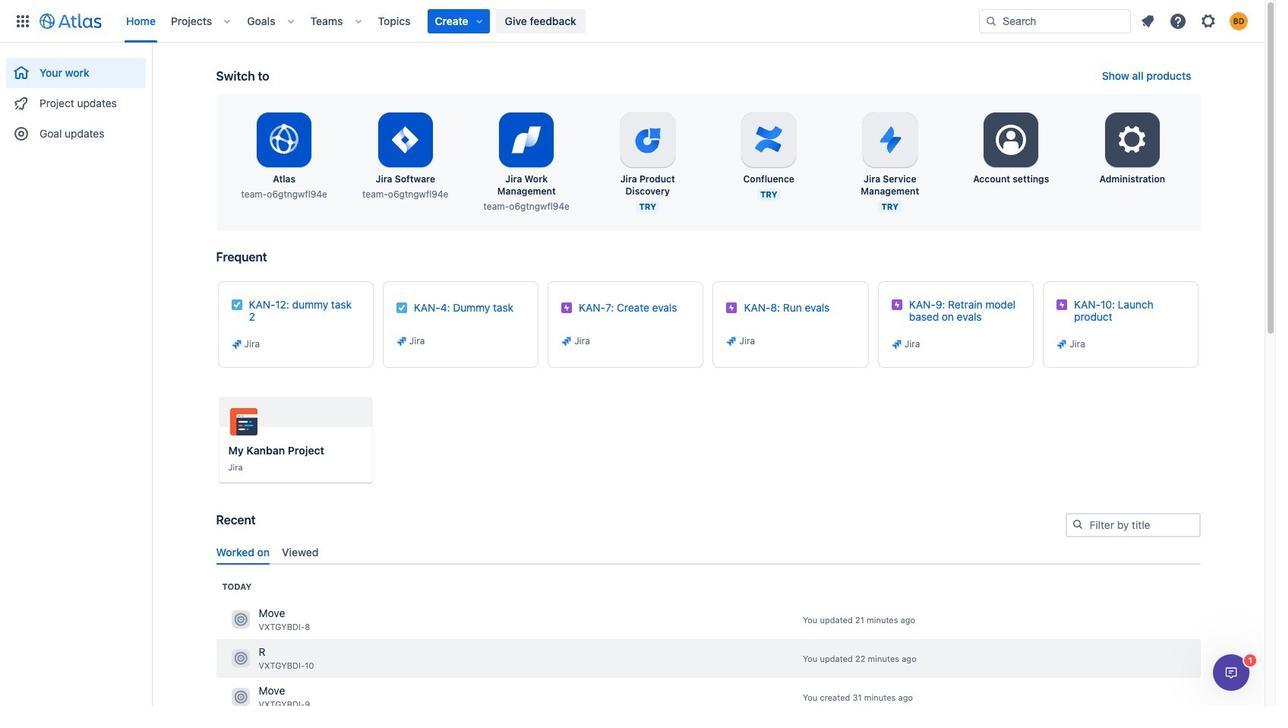 Task type: locate. For each thing, give the bounding box(es) containing it.
jira image
[[396, 335, 408, 347], [396, 335, 408, 347], [561, 335, 573, 347], [726, 335, 738, 347], [231, 338, 243, 350], [231, 338, 243, 350], [891, 338, 904, 350], [1057, 338, 1069, 350], [1057, 338, 1069, 350]]

banner
[[0, 0, 1266, 43]]

search image
[[1072, 518, 1084, 531]]

None search field
[[980, 9, 1132, 33]]

settings image
[[1200, 12, 1218, 30], [994, 122, 1030, 158]]

1 vertical spatial settings image
[[994, 122, 1030, 158]]

0 horizontal spatial jira image
[[561, 335, 573, 347]]

3 townsquare image from the top
[[231, 688, 250, 706]]

group
[[6, 43, 146, 154]]

1 horizontal spatial jira image
[[726, 335, 738, 347]]

2 vertical spatial townsquare image
[[231, 688, 250, 706]]

0 vertical spatial settings image
[[1200, 12, 1218, 30]]

tab list
[[210, 539, 1207, 565]]

townsquare image
[[231, 611, 250, 629], [231, 649, 250, 668], [231, 688, 250, 706]]

0 vertical spatial townsquare image
[[231, 611, 250, 629]]

heading
[[222, 581, 252, 593]]

jira image
[[561, 335, 573, 347], [726, 335, 738, 347], [891, 338, 904, 350]]

dialog
[[1214, 654, 1250, 691]]

settings image
[[1115, 122, 1151, 158]]

switch to... image
[[14, 12, 32, 30]]

0 horizontal spatial settings image
[[994, 122, 1030, 158]]

1 vertical spatial townsquare image
[[231, 649, 250, 668]]

Search field
[[980, 9, 1132, 33]]



Task type: describe. For each thing, give the bounding box(es) containing it.
top element
[[9, 0, 980, 42]]

2 horizontal spatial jira image
[[891, 338, 904, 350]]

account image
[[1231, 12, 1249, 30]]

help image
[[1170, 12, 1188, 30]]

Filter by title field
[[1068, 515, 1200, 536]]

search image
[[986, 15, 998, 27]]

2 townsquare image from the top
[[231, 649, 250, 668]]

1 horizontal spatial settings image
[[1200, 12, 1218, 30]]

1 townsquare image from the top
[[231, 611, 250, 629]]

notifications image
[[1139, 12, 1158, 30]]



Task type: vqa. For each thing, say whether or not it's contained in the screenshot.
1st townsquare image from the bottom
yes



